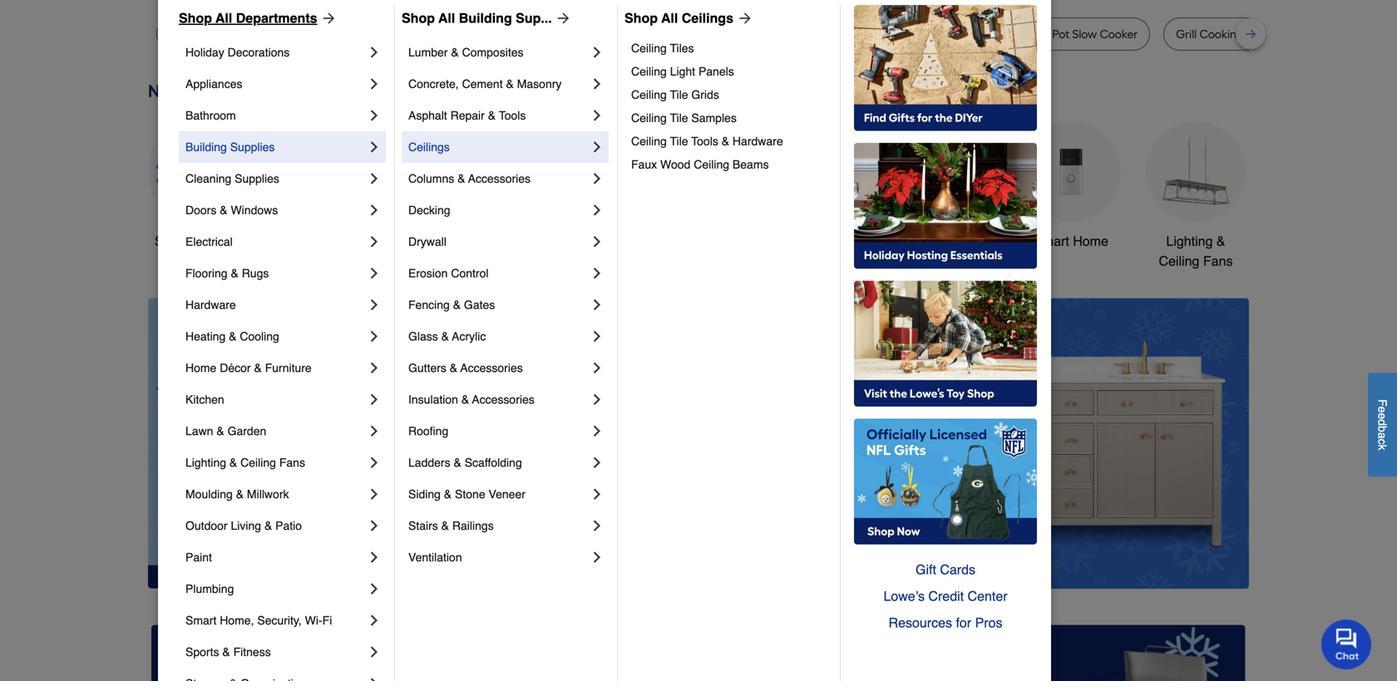 Task type: describe. For each thing, give the bounding box(es) containing it.
recommended searches for you heading
[[148, 0, 1249, 4]]

scroll to item #5 element
[[921, 557, 964, 567]]

fi
[[322, 615, 332, 628]]

chevron right image for erosion control
[[589, 265, 605, 282]]

christmas decorations
[[537, 234, 608, 269]]

decorations for christmas
[[537, 254, 608, 269]]

2 cooking from the left
[[1200, 27, 1244, 41]]

supplies for building supplies
[[230, 141, 275, 154]]

chevron right image for columns & accessories
[[589, 170, 605, 187]]

pros
[[975, 616, 1003, 631]]

shop
[[155, 234, 186, 249]]

fencing & gates link
[[408, 289, 589, 321]]

ceiling inside "link"
[[631, 65, 667, 78]]

1 slow from the left
[[394, 27, 418, 41]]

insulation
[[408, 393, 458, 407]]

faux
[[631, 158, 657, 171]]

shop for shop all departments
[[179, 10, 212, 26]]

ceiling tiles link
[[631, 37, 828, 60]]

glass & acrylic
[[408, 330, 486, 343]]

hardware link
[[185, 289, 366, 321]]

1 horizontal spatial lighting & ceiling fans link
[[1146, 122, 1246, 272]]

1 horizontal spatial building
[[459, 10, 512, 26]]

holiday hosting essentials. image
[[854, 143, 1037, 269]]

chevron right image for ladders & scaffolding
[[589, 455, 605, 472]]

living
[[231, 520, 261, 533]]

1 e from the top
[[1376, 407, 1389, 413]]

asphalt repair & tools link
[[408, 100, 589, 131]]

gift cards
[[916, 563, 976, 578]]

ceiling light panels
[[631, 65, 734, 78]]

outdoor for outdoor living & patio
[[185, 520, 228, 533]]

1 horizontal spatial lighting
[[1166, 234, 1213, 249]]

flooring
[[185, 267, 228, 280]]

1 vertical spatial building
[[185, 141, 227, 154]]

tile for grids
[[670, 88, 688, 101]]

erosion control
[[408, 267, 489, 280]]

resources
[[889, 616, 952, 631]]

concrete, cement & masonry link
[[408, 68, 589, 100]]

2 horizontal spatial arrow right image
[[1218, 444, 1235, 460]]

chevron right image for outdoor living & patio
[[366, 518, 383, 535]]

kitchen link
[[185, 384, 366, 416]]

2 pot from the left
[[869, 27, 886, 41]]

crock pot cooking pot
[[768, 27, 886, 41]]

insulation & accessories link
[[408, 384, 589, 416]]

gutters
[[408, 362, 447, 375]]

ceiling light panels link
[[631, 60, 828, 83]]

concrete, cement & masonry
[[408, 77, 562, 91]]

moulding & millwork
[[185, 488, 289, 502]]

light
[[670, 65, 695, 78]]

supplies for cleaning supplies
[[235, 172, 279, 185]]

stairs
[[408, 520, 438, 533]]

countertop
[[558, 27, 619, 41]]

fencing & gates
[[408, 299, 495, 312]]

chevron right image for fencing & gates
[[589, 297, 605, 314]]

all for deals
[[189, 234, 203, 249]]

columns & accessories link
[[408, 163, 589, 195]]

credit
[[929, 589, 964, 605]]

chevron right image for insulation & accessories
[[589, 392, 605, 408]]

scroll to item #2 image
[[801, 559, 841, 566]]

heating & cooling
[[185, 330, 279, 343]]

0 horizontal spatial bathroom
[[185, 109, 236, 122]]

chevron right image for sports & fitness
[[366, 645, 383, 661]]

stone
[[455, 488, 485, 502]]

chevron right image for moulding & millwork
[[366, 487, 383, 503]]

chevron right image for bathroom
[[366, 107, 383, 124]]

electrical
[[185, 235, 233, 249]]

1 cooking from the left
[[821, 27, 866, 41]]

shop all departments link
[[179, 8, 337, 28]]

erosion
[[408, 267, 448, 280]]

tiles
[[670, 42, 694, 55]]

paint link
[[185, 542, 366, 574]]

1 vertical spatial lighting & ceiling fans
[[185, 457, 305, 470]]

doors & windows link
[[185, 195, 366, 226]]

cement
[[462, 77, 503, 91]]

shop all ceilings link
[[625, 8, 753, 28]]

windows
[[231, 204, 278, 217]]

accessories for columns & accessories
[[468, 172, 531, 185]]

chevron right image for hardware
[[366, 297, 383, 314]]

faux wood ceiling beams
[[631, 158, 769, 171]]

chevron right image for doors & windows
[[366, 202, 383, 219]]

deals
[[207, 234, 241, 249]]

accessories for insulation & accessories
[[472, 393, 535, 407]]

f
[[1376, 400, 1389, 407]]

asphalt
[[408, 109, 447, 122]]

christmas
[[542, 234, 602, 249]]

millwork
[[247, 488, 289, 502]]

shop for shop all building sup...
[[402, 10, 435, 26]]

tile for tools
[[670, 135, 688, 148]]

chevron right image for flooring & rugs
[[366, 265, 383, 282]]

siding & stone veneer
[[408, 488, 526, 502]]

tools down concrete, cement & masonry "link"
[[499, 109, 526, 122]]

1 cooker from the left
[[421, 27, 459, 41]]

ladders
[[408, 457, 450, 470]]

rack
[[1343, 27, 1369, 41]]

chevron right image for electrical
[[366, 234, 383, 250]]

officially licensed n f l gifts. shop now. image
[[854, 419, 1037, 546]]

lawn & garden
[[185, 425, 266, 438]]

appliances link
[[185, 68, 366, 100]]

lumber & composites link
[[408, 37, 589, 68]]

lawn & garden link
[[185, 416, 366, 447]]

smart home
[[1034, 234, 1109, 249]]

chevron right image for asphalt repair & tools
[[589, 107, 605, 124]]

grill
[[1176, 27, 1197, 41]]

chevron right image for siding & stone veneer
[[589, 487, 605, 503]]

glass
[[408, 330, 438, 343]]

0 vertical spatial home
[[1073, 234, 1109, 249]]

gates
[[464, 299, 495, 312]]

chevron right image for heating & cooling
[[366, 329, 383, 345]]

shop all ceilings
[[625, 10, 734, 26]]

masonry
[[517, 77, 562, 91]]

decking
[[408, 204, 450, 217]]

ceiling tile samples link
[[631, 106, 828, 130]]

beams
[[733, 158, 769, 171]]

smart home, security, wi-fi
[[185, 615, 332, 628]]

tools inside outdoor tools & equipment
[[826, 234, 857, 249]]

chevron right image for lawn & garden
[[366, 423, 383, 440]]

pot for instant pot
[[963, 27, 980, 41]]

ceiling tile grids link
[[631, 83, 828, 106]]

gift cards link
[[854, 557, 1037, 584]]

chevron right image for stairs & railings
[[589, 518, 605, 535]]

ladders & scaffolding link
[[408, 447, 589, 479]]

repair
[[450, 109, 485, 122]]

doors
[[185, 204, 217, 217]]

décor
[[220, 362, 251, 375]]

chevron right image for drywall
[[589, 234, 605, 250]]

tools up faux wood ceiling beams
[[691, 135, 718, 148]]

accessories for gutters & accessories
[[460, 362, 523, 375]]

chevron right image for ceilings
[[589, 139, 605, 156]]

microwave countertop
[[497, 27, 619, 41]]

chevron right image for paint
[[366, 550, 383, 566]]

hardware inside ceiling tile tools & hardware link
[[733, 135, 783, 148]]

drywall link
[[408, 226, 589, 258]]

scroll to item #4 image
[[881, 559, 921, 566]]

2 e from the top
[[1376, 413, 1389, 420]]

ceiling tile tools & hardware
[[631, 135, 783, 148]]

lowe's credit center link
[[854, 584, 1037, 610]]

shop all building sup...
[[402, 10, 552, 26]]

visit the lowe's toy shop. image
[[854, 281, 1037, 408]]

building supplies
[[185, 141, 275, 154]]

f e e d b a c k
[[1376, 400, 1389, 451]]

chevron right image for ventilation
[[589, 550, 605, 566]]



Task type: locate. For each thing, give the bounding box(es) containing it.
arrow right image for shop all departments
[[317, 10, 337, 27]]

hardware inside hardware link
[[185, 299, 236, 312]]

ceiling inside lighting & ceiling fans
[[1159, 254, 1200, 269]]

chevron right image for plumbing
[[366, 581, 383, 598]]

chevron right image for lumber & composites
[[589, 44, 605, 61]]

tile for samples
[[670, 111, 688, 125]]

2 horizontal spatial shop
[[625, 10, 658, 26]]

supplies up the cleaning supplies at the top left of page
[[230, 141, 275, 154]]

1 horizontal spatial bathroom
[[918, 234, 975, 249]]

cooking
[[821, 27, 866, 41], [1200, 27, 1244, 41]]

1 pot from the left
[[802, 27, 819, 41]]

1 horizontal spatial ceilings
[[682, 10, 734, 26]]

security,
[[257, 615, 302, 628]]

arrow left image
[[457, 444, 474, 460]]

shop these last-minute gifts. $99 or less. quantities are limited and won't last. image
[[148, 298, 417, 589]]

2 cooker from the left
[[1100, 27, 1138, 41]]

gutters & accessories link
[[408, 353, 589, 384]]

fans inside lighting & ceiling fans
[[1203, 254, 1233, 269]]

0 vertical spatial ceilings
[[682, 10, 734, 26]]

lawn
[[185, 425, 213, 438]]

d
[[1376, 420, 1389, 426]]

0 horizontal spatial crock
[[768, 27, 799, 41]]

control
[[451, 267, 489, 280]]

3 shop from the left
[[625, 10, 658, 26]]

veneer
[[489, 488, 526, 502]]

panels
[[699, 65, 734, 78]]

tile down light
[[670, 88, 688, 101]]

garden
[[228, 425, 266, 438]]

decorations down christmas
[[537, 254, 608, 269]]

center
[[968, 589, 1008, 605]]

0 horizontal spatial arrow right image
[[317, 10, 337, 27]]

0 horizontal spatial lighting
[[185, 457, 226, 470]]

0 horizontal spatial ceilings
[[408, 141, 450, 154]]

paint
[[185, 551, 212, 565]]

arrow right image inside shop all departments link
[[317, 10, 337, 27]]

supplies
[[230, 141, 275, 154], [235, 172, 279, 185]]

acrylic
[[452, 330, 486, 343]]

1 horizontal spatial fans
[[1203, 254, 1233, 269]]

tile
[[670, 88, 688, 101], [670, 111, 688, 125], [670, 135, 688, 148]]

shop up the ceiling tiles at the left of page
[[625, 10, 658, 26]]

all up the ceiling tiles at the left of page
[[661, 10, 678, 26]]

smart home link
[[1021, 122, 1121, 252]]

1 horizontal spatial smart
[[1034, 234, 1069, 249]]

1 vertical spatial decorations
[[537, 254, 608, 269]]

2 tile from the top
[[670, 111, 688, 125]]

roofing link
[[408, 416, 589, 447]]

warming
[[1291, 27, 1340, 41]]

smart for smart home
[[1034, 234, 1069, 249]]

get up to 2 free select tools or batteries when you buy 1 with select purchases. image
[[151, 626, 498, 682]]

0 horizontal spatial lighting & ceiling fans link
[[185, 447, 366, 479]]

fitness
[[233, 646, 271, 660]]

cooker left grill
[[1100, 27, 1138, 41]]

0 vertical spatial hardware
[[733, 135, 783, 148]]

shop for shop all ceilings
[[625, 10, 658, 26]]

new deals every day during 25 days of deals image
[[148, 77, 1249, 105]]

1 vertical spatial lighting
[[185, 457, 226, 470]]

rugs
[[242, 267, 269, 280]]

1 horizontal spatial home
[[1073, 234, 1109, 249]]

outdoor inside outdoor tools & equipment
[[774, 234, 822, 249]]

decking link
[[408, 195, 589, 226]]

home décor & furniture link
[[185, 353, 366, 384]]

bathroom
[[185, 109, 236, 122], [918, 234, 975, 249]]

ceiling tile grids
[[631, 88, 719, 101]]

chevron right image for appliances
[[366, 76, 383, 92]]

0 vertical spatial building
[[459, 10, 512, 26]]

1 vertical spatial supplies
[[235, 172, 279, 185]]

tools up erosion control
[[432, 234, 463, 249]]

chevron right image
[[366, 44, 383, 61], [589, 44, 605, 61], [366, 139, 383, 156], [366, 170, 383, 187], [589, 170, 605, 187], [366, 202, 383, 219], [589, 202, 605, 219], [589, 234, 605, 250], [366, 265, 383, 282], [366, 297, 383, 314], [589, 360, 605, 377], [589, 392, 605, 408], [589, 423, 605, 440], [589, 487, 605, 503], [366, 518, 383, 535], [589, 550, 605, 566], [366, 581, 383, 598], [366, 613, 383, 630]]

grill cooking grate & warming rack
[[1176, 27, 1369, 41]]

all up lumber
[[438, 10, 455, 26]]

columns & accessories
[[408, 172, 531, 185]]

1 horizontal spatial hardware
[[733, 135, 783, 148]]

all for departments
[[216, 10, 232, 26]]

chevron right image for home décor & furniture
[[366, 360, 383, 377]]

arrow right image
[[734, 10, 753, 27]]

tile up the wood
[[670, 135, 688, 148]]

decorations down shop all departments link
[[228, 46, 290, 59]]

cooker up lumber
[[421, 27, 459, 41]]

4 pot from the left
[[1052, 27, 1070, 41]]

ceiling tile samples
[[631, 111, 737, 125]]

cleaning supplies link
[[185, 163, 366, 195]]

chevron right image for holiday decorations
[[366, 44, 383, 61]]

drywall
[[408, 235, 447, 249]]

0 horizontal spatial home
[[185, 362, 217, 375]]

0 horizontal spatial fans
[[279, 457, 305, 470]]

0 vertical spatial smart
[[1034, 234, 1069, 249]]

insulation & accessories
[[408, 393, 535, 407]]

0 vertical spatial bathroom
[[185, 109, 236, 122]]

grate
[[1247, 27, 1277, 41]]

accessories
[[468, 172, 531, 185], [460, 362, 523, 375], [472, 393, 535, 407]]

ventilation
[[408, 551, 462, 565]]

building supplies link
[[185, 131, 366, 163]]

home
[[1073, 234, 1109, 249], [185, 362, 217, 375]]

electrical link
[[185, 226, 366, 258]]

fans
[[1203, 254, 1233, 269], [279, 457, 305, 470]]

outdoor tools & equipment
[[774, 234, 869, 269]]

arrow right image inside shop all building sup... link
[[552, 10, 572, 27]]

triple slow cooker
[[362, 27, 459, 41]]

shop up holiday
[[179, 10, 212, 26]]

a
[[1376, 433, 1389, 439]]

crock up ceiling light panels "link"
[[768, 27, 799, 41]]

sports
[[185, 646, 219, 660]]

slow
[[394, 27, 418, 41], [1072, 27, 1097, 41]]

sports & fitness link
[[185, 637, 366, 669]]

siding & stone veneer link
[[408, 479, 589, 511]]

1 vertical spatial ceilings
[[408, 141, 450, 154]]

all for building
[[438, 10, 455, 26]]

gutters & accessories
[[408, 362, 523, 375]]

k
[[1376, 445, 1389, 451]]

0 horizontal spatial smart
[[185, 615, 217, 628]]

up to 40 percent off select vanities. plus get free local delivery on select vanities. image
[[443, 298, 1249, 590]]

scaffolding
[[465, 457, 522, 470]]

tile down ceiling tile grids
[[670, 111, 688, 125]]

3 tile from the top
[[670, 135, 688, 148]]

building up composites
[[459, 10, 512, 26]]

0 horizontal spatial hardware
[[185, 299, 236, 312]]

2 slow from the left
[[1072, 27, 1097, 41]]

shop up triple slow cooker
[[402, 10, 435, 26]]

pot for crock pot cooking pot
[[802, 27, 819, 41]]

1 tile from the top
[[670, 88, 688, 101]]

decorations for holiday
[[228, 46, 290, 59]]

smart for smart home, security, wi-fi
[[185, 615, 217, 628]]

1 horizontal spatial cooker
[[1100, 27, 1138, 41]]

0 horizontal spatial cooker
[[421, 27, 459, 41]]

sup...
[[516, 10, 552, 26]]

1 horizontal spatial cooking
[[1200, 27, 1244, 41]]

0 vertical spatial outdoor
[[774, 234, 822, 249]]

moulding & millwork link
[[185, 479, 366, 511]]

crock for crock pot slow cooker
[[1019, 27, 1050, 41]]

1 vertical spatial home
[[185, 362, 217, 375]]

tools up equipment
[[826, 234, 857, 249]]

plumbing
[[185, 583, 234, 596]]

2 shop from the left
[[402, 10, 435, 26]]

chevron right image for lighting & ceiling fans
[[366, 455, 383, 472]]

1 shop from the left
[[179, 10, 212, 26]]

0 horizontal spatial decorations
[[228, 46, 290, 59]]

arrow right image
[[317, 10, 337, 27], [552, 10, 572, 27], [1218, 444, 1235, 460]]

stairs & railings link
[[408, 511, 589, 542]]

0 horizontal spatial outdoor
[[185, 520, 228, 533]]

roofing
[[408, 425, 448, 438]]

bathroom link
[[185, 100, 366, 131], [897, 122, 996, 252]]

faux wood ceiling beams link
[[631, 153, 828, 176]]

wood
[[660, 158, 691, 171]]

equipment
[[790, 254, 854, 269]]

smart home, security, wi-fi link
[[185, 605, 366, 637]]

0 vertical spatial lighting & ceiling fans link
[[1146, 122, 1246, 272]]

doors & windows
[[185, 204, 278, 217]]

1 horizontal spatial slow
[[1072, 27, 1097, 41]]

flooring & rugs
[[185, 267, 269, 280]]

1 vertical spatial fans
[[279, 457, 305, 470]]

1 vertical spatial bathroom
[[918, 234, 975, 249]]

ceilings down asphalt
[[408, 141, 450, 154]]

for
[[956, 616, 972, 631]]

1 vertical spatial accessories
[[460, 362, 523, 375]]

chevron right image for gutters & accessories
[[589, 360, 605, 377]]

arrow right image for shop all building sup...
[[552, 10, 572, 27]]

chevron right image for decking
[[589, 202, 605, 219]]

all for ceilings
[[661, 10, 678, 26]]

all up holiday decorations on the top of page
[[216, 10, 232, 26]]

1 vertical spatial lighting & ceiling fans link
[[185, 447, 366, 479]]

pot for crock pot slow cooker
[[1052, 27, 1070, 41]]

accessories down glass & acrylic link
[[460, 362, 523, 375]]

0 horizontal spatial building
[[185, 141, 227, 154]]

up to 30 percent off select grills and accessories. image
[[899, 626, 1246, 682]]

find gifts for the diyer. image
[[854, 5, 1037, 131]]

tools
[[499, 109, 526, 122], [691, 135, 718, 148], [432, 234, 463, 249], [826, 234, 857, 249]]

2 vertical spatial accessories
[[472, 393, 535, 407]]

e up "d"
[[1376, 407, 1389, 413]]

gift
[[916, 563, 936, 578]]

supplies up windows
[[235, 172, 279, 185]]

building up the cleaning
[[185, 141, 227, 154]]

home décor & furniture
[[185, 362, 312, 375]]

1 vertical spatial outdoor
[[185, 520, 228, 533]]

crock right instant pot
[[1019, 27, 1050, 41]]

outdoor living & patio link
[[185, 511, 366, 542]]

0 vertical spatial accessories
[[468, 172, 531, 185]]

chevron right image
[[366, 76, 383, 92], [589, 76, 605, 92], [366, 107, 383, 124], [589, 107, 605, 124], [589, 139, 605, 156], [366, 234, 383, 250], [589, 265, 605, 282], [589, 297, 605, 314], [366, 329, 383, 345], [589, 329, 605, 345], [366, 360, 383, 377], [366, 392, 383, 408], [366, 423, 383, 440], [366, 455, 383, 472], [589, 455, 605, 472], [366, 487, 383, 503], [589, 518, 605, 535], [366, 550, 383, 566], [366, 645, 383, 661], [366, 676, 383, 682]]

1 horizontal spatial lighting & ceiling fans
[[1159, 234, 1233, 269]]

appliances
[[185, 77, 242, 91]]

& inside "link"
[[506, 77, 514, 91]]

0 vertical spatial tile
[[670, 88, 688, 101]]

2 vertical spatial tile
[[670, 135, 688, 148]]

2 crock from the left
[[1019, 27, 1050, 41]]

all right shop
[[189, 234, 203, 249]]

1 horizontal spatial bathroom link
[[897, 122, 996, 252]]

crock for crock pot cooking pot
[[768, 27, 799, 41]]

outdoor up equipment
[[774, 234, 822, 249]]

chat invite button image
[[1322, 620, 1372, 670]]

lowe's credit center
[[884, 589, 1008, 605]]

ceilings link
[[408, 131, 589, 163]]

1 horizontal spatial shop
[[402, 10, 435, 26]]

outdoor down the moulding
[[185, 520, 228, 533]]

holiday decorations
[[185, 46, 290, 59]]

christmas decorations link
[[522, 122, 622, 272]]

chevron right image for cleaning supplies
[[366, 170, 383, 187]]

shop all departments
[[179, 10, 317, 26]]

0 vertical spatial lighting
[[1166, 234, 1213, 249]]

chevron right image for roofing
[[589, 423, 605, 440]]

chevron right image for smart home, security, wi-fi
[[366, 613, 383, 630]]

glass & acrylic link
[[408, 321, 589, 353]]

0 horizontal spatial shop
[[179, 10, 212, 26]]

accessories down ceilings link
[[468, 172, 531, 185]]

1 horizontal spatial outdoor
[[774, 234, 822, 249]]

sports & fitness
[[185, 646, 271, 660]]

e
[[1376, 407, 1389, 413], [1376, 413, 1389, 420]]

e up "b"
[[1376, 413, 1389, 420]]

1 horizontal spatial decorations
[[537, 254, 608, 269]]

chevron right image for concrete, cement & masonry
[[589, 76, 605, 92]]

0 vertical spatial fans
[[1203, 254, 1233, 269]]

shop all building sup... link
[[402, 8, 572, 28]]

holiday decorations link
[[185, 37, 366, 68]]

0 vertical spatial decorations
[[228, 46, 290, 59]]

& inside outdoor tools & equipment
[[860, 234, 869, 249]]

chevron right image for glass & acrylic
[[589, 329, 605, 345]]

accessories up roofing link
[[472, 393, 535, 407]]

0 horizontal spatial bathroom link
[[185, 100, 366, 131]]

1 horizontal spatial crock
[[1019, 27, 1050, 41]]

chevron right image for building supplies
[[366, 139, 383, 156]]

ladders & scaffolding
[[408, 457, 522, 470]]

hardware up 'beams'
[[733, 135, 783, 148]]

chevron right image for kitchen
[[366, 392, 383, 408]]

ceilings down "recommended searches for you" heading
[[682, 10, 734, 26]]

patio
[[275, 520, 302, 533]]

1 vertical spatial smart
[[185, 615, 217, 628]]

1 vertical spatial hardware
[[185, 299, 236, 312]]

outdoor for outdoor tools & equipment
[[774, 234, 822, 249]]

cooling
[[240, 330, 279, 343]]

0 horizontal spatial lighting & ceiling fans
[[185, 457, 305, 470]]

heating
[[185, 330, 226, 343]]

1 crock from the left
[[768, 27, 799, 41]]

0 vertical spatial supplies
[[230, 141, 275, 154]]

b
[[1376, 426, 1389, 433]]

ceiling tiles
[[631, 42, 694, 55]]

instant pot
[[924, 27, 980, 41]]

1 horizontal spatial arrow right image
[[552, 10, 572, 27]]

up to 35 percent off select small appliances. image
[[525, 626, 872, 682]]

hardware down flooring
[[185, 299, 236, 312]]

1 vertical spatial tile
[[670, 111, 688, 125]]

microwave
[[497, 27, 555, 41]]

0 vertical spatial lighting & ceiling fans
[[1159, 234, 1233, 269]]

0 horizontal spatial slow
[[394, 27, 418, 41]]

0 horizontal spatial cooking
[[821, 27, 866, 41]]

3 pot from the left
[[963, 27, 980, 41]]



Task type: vqa. For each thing, say whether or not it's contained in the screenshot.
Minutes
no



